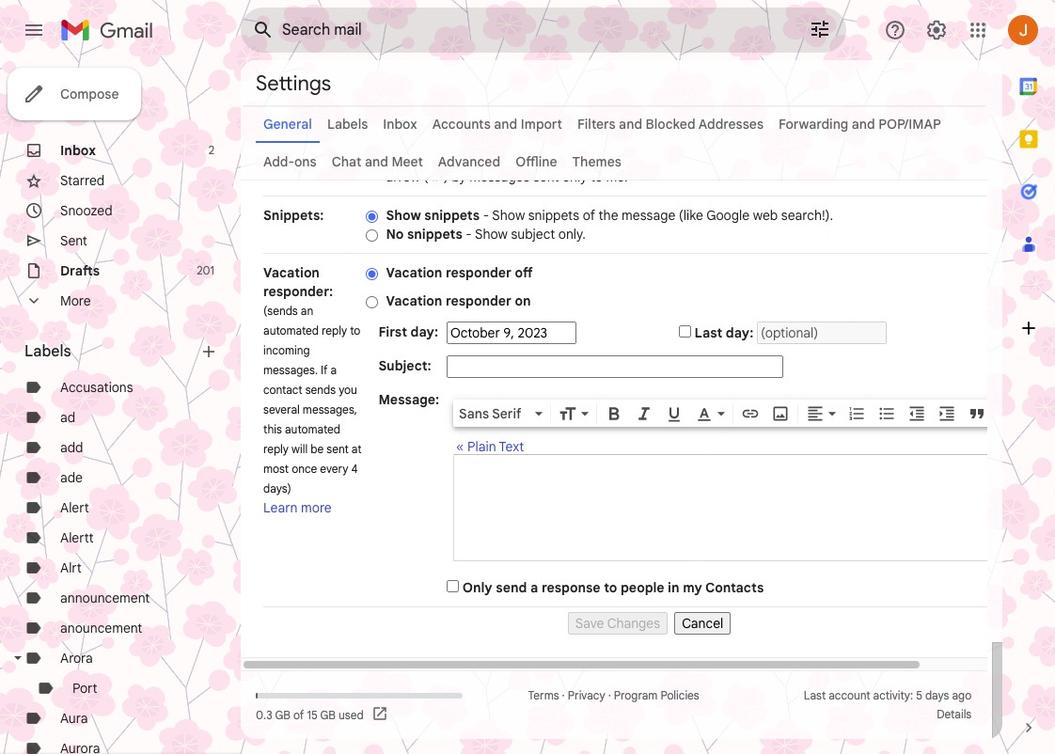 Task type: locate. For each thing, give the bounding box(es) containing it.
- up no snippets - show subject only.
[[483, 207, 489, 224]]

0 horizontal spatial of
[[293, 708, 304, 722]]

of inside footer
[[293, 708, 304, 722]]

inbox for bottommost 'inbox' link
[[60, 142, 96, 159]]

0 horizontal spatial labels
[[24, 342, 71, 361]]

tab list
[[1003, 60, 1056, 687]]

gb right 15
[[320, 708, 336, 722]]

Only send a response to people in my Contacts checkbox
[[447, 580, 459, 593]]

the
[[599, 207, 619, 224]]

to left me.
[[591, 168, 603, 185]]

0 vertical spatial labels
[[327, 116, 368, 133]]

and right list),
[[940, 150, 963, 167]]

quote ‪(⌘⇧9)‬ image
[[968, 404, 987, 423]]

arrow up only
[[567, 150, 601, 167]]

last for last account activity: 5 days ago details
[[804, 689, 826, 703]]

advanced
[[438, 153, 501, 170]]

2 vertical spatial -
[[466, 226, 472, 243]]

1 horizontal spatial sent
[[533, 168, 559, 185]]

· right terms link
[[562, 689, 565, 703]]

add-ons link
[[263, 153, 317, 170]]

0 horizontal spatial )
[[444, 168, 449, 185]]

gmail image
[[60, 11, 163, 49]]

) inside the ) by messages sent to my address (not a mailing list), and a double arrow (
[[621, 150, 626, 167]]

0 horizontal spatial arrow
[[386, 168, 420, 185]]

· right privacy
[[608, 689, 611, 703]]

1 horizontal spatial labels
[[327, 116, 368, 133]]

0 horizontal spatial sent
[[327, 442, 349, 456]]

-
[[489, 150, 502, 167], [483, 207, 489, 224], [466, 226, 472, 243]]

0 vertical spatial )
[[621, 150, 626, 167]]

No snippets radio
[[366, 228, 379, 243]]

of left 15
[[293, 708, 304, 722]]

1 horizontal spatial last
[[804, 689, 826, 703]]

0 vertical spatial of
[[583, 207, 595, 224]]

ago
[[953, 689, 972, 703]]

serif
[[492, 405, 522, 422]]

vacation responder off
[[386, 264, 533, 281]]

filters and blocked addresses
[[578, 116, 764, 133]]

several
[[263, 403, 300, 417]]

Vacation responder on radio
[[366, 295, 379, 309]]

1 vertical spatial my
[[683, 580, 703, 596]]

(sends
[[263, 304, 298, 318]]

alert link
[[60, 500, 89, 516]]

0 vertical spatial (
[[604, 150, 609, 167]]

» ) by messages sent only to me.
[[432, 168, 628, 185]]

labels heading
[[24, 342, 199, 361]]

add
[[60, 439, 83, 456]]

bold ‪(⌘b)‬ image
[[605, 404, 624, 423]]

an up only
[[548, 150, 563, 167]]

add-
[[263, 153, 295, 170]]

vacation up "first day:"
[[386, 293, 443, 310]]

announcement
[[60, 590, 150, 607]]

activity:
[[874, 689, 914, 703]]

messages,
[[303, 403, 357, 417]]

cancel
[[682, 615, 724, 632]]

1 vertical spatial messages
[[470, 168, 530, 185]]

arrow inside the ) by messages sent to my address (not a mailing list), and a double arrow (
[[386, 168, 420, 185]]

announcement link
[[60, 590, 150, 607]]

response
[[542, 580, 601, 596]]

2 gb from the left
[[320, 708, 336, 722]]

this
[[263, 422, 282, 437]]

vacation up responder:
[[263, 264, 320, 281]]

0 horizontal spatial messages
[[470, 168, 530, 185]]

1 vertical spatial reply
[[263, 442, 289, 456]]

gb right 0.3
[[275, 708, 291, 722]]

»
[[432, 168, 441, 185]]

vacation inside vacation responder: (sends an automated reply to incoming messages. if a contact sends you several messages, this automated reply will be sent at most once every 4 days) learn more
[[263, 264, 320, 281]]

inbox up "starred" link
[[60, 142, 96, 159]]

filters
[[578, 116, 616, 133]]

my right 'in'
[[683, 580, 703, 596]]

alertt
[[60, 530, 94, 547]]

an inside vacation responder: (sends an automated reply to incoming messages. if a contact sends you several messages, this automated reply will be sent at most once every 4 days) learn more
[[301, 304, 313, 318]]

snippets up no snippets - show subject only.
[[425, 207, 480, 224]]

message:
[[379, 391, 439, 408]]

of left the at the right top
[[583, 207, 595, 224]]

day: right the "first"
[[411, 324, 438, 341]]

day: for first day:
[[411, 324, 438, 341]]

compose button
[[8, 68, 142, 120]]

0 horizontal spatial inbox
[[60, 142, 96, 159]]

- up vacation responder off
[[466, 226, 472, 243]]

ade link
[[60, 469, 83, 486]]

and for blocked
[[619, 116, 643, 133]]

will
[[292, 442, 308, 456]]

accusations link
[[60, 379, 133, 396]]

- down accounts and import link
[[489, 150, 502, 167]]

1 horizontal spatial messages
[[647, 150, 707, 167]]

and right filters
[[619, 116, 643, 133]]

arrow
[[567, 150, 601, 167], [386, 168, 420, 185]]

indent more ‪(⌘])‬ image
[[938, 404, 957, 423]]

my left address
[[755, 150, 773, 167]]

0 horizontal spatial last
[[695, 325, 723, 341]]

reply up most
[[263, 442, 289, 456]]

1 horizontal spatial gb
[[320, 708, 336, 722]]

labels down more
[[24, 342, 71, 361]]

automated up be
[[285, 422, 341, 437]]

1 vertical spatial inbox
[[60, 142, 96, 159]]

italic ‪(⌘i)‬ image
[[635, 404, 654, 423]]

1 horizontal spatial arrow
[[567, 150, 601, 167]]

0 vertical spatial last
[[695, 325, 723, 341]]

0 horizontal spatial by
[[452, 168, 466, 185]]

1 vertical spatial last
[[804, 689, 826, 703]]

1 horizontal spatial my
[[755, 150, 773, 167]]

0 horizontal spatial gb
[[275, 708, 291, 722]]

labels navigation
[[0, 60, 241, 754]]

0 vertical spatial reply
[[322, 324, 347, 338]]

to down addresses
[[740, 150, 752, 167]]

1 horizontal spatial day:
[[726, 325, 754, 341]]

1 gb from the left
[[275, 708, 291, 722]]

0 vertical spatial responder
[[446, 264, 512, 281]]

a right send
[[531, 580, 538, 596]]

0 vertical spatial an
[[548, 150, 563, 167]]

show snippets - show snippets of the message (like google web search!).
[[386, 207, 834, 224]]

arrow left »
[[386, 168, 420, 185]]

footer containing terms
[[241, 687, 988, 724]]

inbox for 'inbox' link to the right
[[383, 116, 417, 133]]

and inside the ) by messages sent to my address (not a mailing list), and a double arrow (
[[940, 150, 963, 167]]

and left 'import'
[[494, 116, 518, 133]]

2 responder from the top
[[446, 293, 512, 310]]

1 vertical spatial (
[[424, 168, 428, 185]]

accounts and import link
[[432, 116, 563, 133]]

by right »
[[452, 168, 466, 185]]

0 horizontal spatial day:
[[411, 324, 438, 341]]

inbox up the meet
[[383, 116, 417, 133]]

general
[[263, 116, 312, 133]]

0 vertical spatial inbox
[[383, 116, 417, 133]]

general link
[[263, 116, 312, 133]]

arora link
[[60, 650, 93, 667]]

1 horizontal spatial ·
[[608, 689, 611, 703]]

automated up incoming on the top
[[263, 324, 319, 338]]

1 vertical spatial arrow
[[386, 168, 420, 185]]

navigation
[[263, 608, 1036, 635]]

1 horizontal spatial inbox
[[383, 116, 417, 133]]

messages down 'display'
[[470, 168, 530, 185]]

day:
[[411, 324, 438, 341], [726, 325, 754, 341]]

sent down addresses
[[710, 150, 736, 167]]

snippets right 'no'
[[407, 226, 463, 243]]

0 horizontal spatial an
[[301, 304, 313, 318]]

0 vertical spatial my
[[755, 150, 773, 167]]

1 responder from the top
[[446, 264, 512, 281]]

messages
[[647, 150, 707, 167], [470, 168, 530, 185]]

0 horizontal spatial my
[[683, 580, 703, 596]]

0 horizontal spatial inbox link
[[60, 142, 96, 159]]

learn
[[263, 500, 298, 516]]

a
[[855, 150, 862, 167], [966, 150, 973, 167], [331, 363, 337, 377], [531, 580, 538, 596]]

most
[[263, 462, 289, 476]]

last inside last account activity: 5 days ago details
[[804, 689, 826, 703]]

« plain text
[[456, 438, 524, 455]]

1 vertical spatial )
[[444, 168, 449, 185]]

reply
[[322, 324, 347, 338], [263, 442, 289, 456]]

1 · from the left
[[562, 689, 565, 703]]

- for show subject only.
[[466, 226, 472, 243]]

ons
[[295, 153, 317, 170]]

no snippets - show subject only.
[[386, 226, 586, 243]]

and up mailing
[[852, 116, 876, 133]]

1 horizontal spatial reply
[[322, 324, 347, 338]]

last left account
[[804, 689, 826, 703]]

and right 'chat'
[[365, 153, 388, 170]]

vacation
[[263, 264, 320, 281], [386, 264, 443, 281], [386, 293, 443, 310]]

labels link
[[327, 116, 368, 133]]

a inside vacation responder: (sends an automated reply to incoming messages. if a contact sends you several messages, this automated reply will be sent at most once every 4 days) learn more
[[331, 363, 337, 377]]

vacation responder on
[[386, 293, 531, 310]]

by inside the ) by messages sent to my address (not a mailing list), and a double arrow (
[[629, 150, 643, 167]]

only
[[562, 168, 587, 185]]

1 vertical spatial automated
[[285, 422, 341, 437]]

sans
[[459, 405, 489, 422]]

account
[[829, 689, 871, 703]]

privacy
[[568, 689, 605, 703]]

sent
[[60, 232, 87, 249]]

insert image image
[[771, 404, 790, 423]]

and
[[494, 116, 518, 133], [619, 116, 643, 133], [852, 116, 876, 133], [940, 150, 963, 167], [365, 153, 388, 170]]

1 horizontal spatial by
[[629, 150, 643, 167]]

vacation responder: (sends an automated reply to incoming messages. if a contact sends you several messages, this automated reply will be sent at most once every 4 days) learn more
[[263, 264, 362, 516]]

·
[[562, 689, 565, 703], [608, 689, 611, 703]]

if
[[321, 363, 328, 377]]

2 vertical spatial sent
[[327, 442, 349, 456]]

1 vertical spatial an
[[301, 304, 313, 318]]

last right "fixed end date" option
[[695, 325, 723, 341]]

underline ‪(⌘u)‬ image
[[665, 405, 684, 424]]

None search field
[[241, 8, 847, 53]]

1 vertical spatial labels
[[24, 342, 71, 361]]

first
[[379, 324, 407, 341]]

responder up "vacation responder on"
[[446, 264, 512, 281]]

show left subject
[[475, 226, 508, 243]]

a right if
[[331, 363, 337, 377]]

navigation containing save changes
[[263, 608, 1036, 635]]

0 vertical spatial sent
[[710, 150, 736, 167]]

labels up 'chat'
[[327, 116, 368, 133]]

sent left 'at'
[[327, 442, 349, 456]]

sent down display an arrow ( on the top of the page
[[533, 168, 559, 185]]

responder for on
[[446, 293, 512, 310]]

port
[[72, 680, 97, 697]]

indent less ‪(⌘[)‬ image
[[908, 404, 927, 423]]

inbox link up the meet
[[383, 116, 417, 133]]

Show snippets radio
[[366, 210, 379, 224]]

alert
[[60, 500, 89, 516]]

offline
[[516, 153, 557, 170]]

snoozed
[[60, 202, 113, 219]]

0 vertical spatial by
[[629, 150, 643, 167]]

( up me.
[[604, 150, 609, 167]]

0 horizontal spatial (
[[424, 168, 428, 185]]

day: right "fixed end date" option
[[726, 325, 754, 341]]

people
[[621, 580, 665, 596]]

sans serif option
[[455, 404, 532, 423]]

vacation right vacation responder off option
[[386, 264, 443, 281]]

Vacation responder text field
[[454, 465, 1019, 551]]

learn more link
[[263, 500, 332, 516]]

inbox link up "starred" link
[[60, 142, 96, 159]]

drafts link
[[60, 262, 100, 279]]

first day:
[[379, 324, 438, 341]]

addresses
[[699, 116, 764, 133]]

1 horizontal spatial (
[[604, 150, 609, 167]]

labels inside 'labels' navigation
[[24, 342, 71, 361]]

numbered list ‪(⌘⇧7)‬ image
[[848, 404, 867, 423]]

1 vertical spatial -
[[483, 207, 489, 224]]

1 horizontal spatial )
[[621, 150, 626, 167]]

an down responder:
[[301, 304, 313, 318]]

0 vertical spatial messages
[[647, 150, 707, 167]]

Vacation responder off radio
[[366, 267, 379, 281]]

0.3
[[256, 708, 272, 722]]

Last day: checkbox
[[679, 325, 691, 338]]

contacts
[[706, 580, 764, 596]]

gb
[[275, 708, 291, 722], [320, 708, 336, 722]]

0 vertical spatial inbox link
[[383, 116, 417, 133]]

1 vertical spatial responder
[[446, 293, 512, 310]]

to left the "first"
[[350, 324, 361, 338]]

) right »
[[444, 168, 449, 185]]

) up me.
[[621, 150, 626, 167]]

snippets for show subject only.
[[407, 226, 463, 243]]

by right themes link
[[629, 150, 643, 167]]

show
[[386, 207, 421, 224], [492, 207, 525, 224], [475, 226, 508, 243]]

2 horizontal spatial sent
[[710, 150, 736, 167]]

footer
[[241, 687, 988, 724]]

responder down vacation responder off
[[446, 293, 512, 310]]

0 horizontal spatial ·
[[562, 689, 565, 703]]

Search mail text field
[[282, 21, 756, 40]]

last day:
[[695, 325, 754, 341]]

meet
[[392, 153, 423, 170]]

labels
[[327, 116, 368, 133], [24, 342, 71, 361]]

( left »
[[424, 168, 428, 185]]

responder
[[446, 264, 512, 281], [446, 293, 512, 310]]

messages down blocked
[[647, 150, 707, 167]]

chat and meet
[[332, 153, 423, 170]]

show up no snippets - show subject only.
[[492, 207, 525, 224]]

1 vertical spatial of
[[293, 708, 304, 722]]

inbox inside 'labels' navigation
[[60, 142, 96, 159]]

of
[[583, 207, 595, 224], [293, 708, 304, 722]]

show for show snippets
[[492, 207, 525, 224]]

vacation for vacation responder off
[[386, 264, 443, 281]]

reply up if
[[322, 324, 347, 338]]



Task type: describe. For each thing, give the bounding box(es) containing it.
a right (not
[[855, 150, 862, 167]]

import
[[521, 116, 563, 133]]

themes
[[572, 153, 622, 170]]

) by messages sent to my address (not a mailing list), and a double arrow (
[[386, 150, 1018, 185]]

labels for labels "link"
[[327, 116, 368, 133]]

First day: text field
[[447, 322, 577, 344]]

be
[[311, 442, 324, 456]]

terms · privacy · program policies
[[528, 689, 700, 703]]

terms link
[[528, 689, 559, 703]]

pop/imap
[[879, 116, 941, 133]]

follow link to manage storage image
[[371, 706, 390, 724]]

link ‪(⌘k)‬ image
[[741, 404, 760, 423]]

on
[[515, 293, 531, 310]]

settings image
[[926, 19, 948, 41]]

changes
[[608, 615, 660, 632]]

show for no snippets
[[475, 226, 508, 243]]

0 vertical spatial -
[[489, 150, 502, 167]]

terms
[[528, 689, 559, 703]]

search mail image
[[246, 13, 280, 47]]

1 horizontal spatial of
[[583, 207, 595, 224]]

you
[[339, 383, 357, 397]]

sends
[[305, 383, 336, 397]]

alrt
[[60, 560, 82, 577]]

program policies link
[[614, 689, 700, 703]]

formatting options toolbar
[[454, 400, 1027, 427]]

- for show snippets of the message (like google web search!).
[[483, 207, 489, 224]]

off
[[515, 264, 533, 281]]

bulleted list ‪(⌘⇧8)‬ image
[[878, 404, 897, 423]]

accusations
[[60, 379, 133, 396]]

compose
[[60, 86, 119, 103]]

ad link
[[60, 409, 75, 426]]

aura
[[60, 710, 88, 727]]

save
[[576, 615, 604, 632]]

starred
[[60, 172, 105, 189]]

support image
[[884, 19, 907, 41]]

my inside the ) by messages sent to my address (not a mailing list), and a double arrow (
[[755, 150, 773, 167]]

messages.
[[263, 363, 318, 377]]

display an arrow (
[[502, 150, 612, 167]]

2 · from the left
[[608, 689, 611, 703]]

day: for last day:
[[726, 325, 754, 341]]

used
[[339, 708, 364, 722]]

program
[[614, 689, 658, 703]]

more
[[60, 293, 91, 310]]

responder for off
[[446, 264, 512, 281]]

labels for the labels heading
[[24, 342, 71, 361]]

snoozed link
[[60, 202, 113, 219]]

anouncement
[[60, 620, 142, 637]]

add-ons
[[263, 153, 317, 170]]

mailing
[[866, 150, 908, 167]]

ad
[[60, 409, 75, 426]]

search!).
[[782, 207, 834, 224]]

aura link
[[60, 710, 88, 727]]

1 vertical spatial by
[[452, 168, 466, 185]]

sent inside the ) by messages sent to my address (not a mailing list), and a double arrow (
[[710, 150, 736, 167]]

details
[[937, 707, 972, 722]]

advanced link
[[438, 153, 501, 170]]

(not
[[827, 150, 852, 167]]

ade
[[60, 469, 83, 486]]

message
[[622, 207, 676, 224]]

4
[[351, 462, 358, 476]]

snippets for show snippets of the message (like google web search!).
[[425, 207, 480, 224]]

(like
[[679, 207, 704, 224]]

to inside the ) by messages sent to my address (not a mailing list), and a double arrow (
[[740, 150, 752, 167]]

cancel button
[[675, 612, 731, 635]]

and for import
[[494, 116, 518, 133]]

( inside the ) by messages sent to my address (not a mailing list), and a double arrow (
[[424, 168, 428, 185]]

1 horizontal spatial inbox link
[[383, 116, 417, 133]]

web
[[753, 207, 778, 224]]

0 vertical spatial automated
[[263, 324, 319, 338]]

to left people
[[604, 580, 617, 596]]

more button
[[0, 286, 226, 316]]

filters and blocked addresses link
[[578, 116, 764, 133]]

2
[[208, 143, 214, 157]]

alertt link
[[60, 530, 94, 547]]

sent link
[[60, 232, 87, 249]]

days
[[926, 689, 950, 703]]

save changes
[[576, 615, 660, 632]]

messages inside the ) by messages sent to my address (not a mailing list), and a double arrow (
[[647, 150, 707, 167]]

show up 'no'
[[386, 207, 421, 224]]

save changes button
[[568, 612, 668, 635]]

advanced search options image
[[802, 10, 839, 48]]

sent inside vacation responder: (sends an automated reply to incoming messages. if a contact sends you several messages, this automated reply will be sent at most once every 4 days) learn more
[[327, 442, 349, 456]]

Subject text field
[[447, 356, 784, 378]]

incoming
[[263, 343, 310, 357]]

1 vertical spatial inbox link
[[60, 142, 96, 159]]

only
[[463, 580, 493, 596]]

chat and meet link
[[332, 153, 423, 170]]

vacation for vacation responder: (sends an automated reply to incoming messages. if a contact sends you several messages, this automated reply will be sent at most once every 4 days) learn more
[[263, 264, 320, 281]]

and for meet
[[365, 153, 388, 170]]

alrt link
[[60, 560, 82, 577]]

add link
[[60, 439, 83, 456]]

once
[[292, 462, 317, 476]]

and for pop/imap
[[852, 116, 876, 133]]

port link
[[72, 680, 97, 697]]

a left the double
[[966, 150, 973, 167]]

google
[[707, 207, 750, 224]]

list),
[[912, 150, 937, 167]]

me.
[[606, 168, 628, 185]]

only.
[[559, 226, 586, 243]]

blocked
[[646, 116, 696, 133]]

only send a response to people in my contacts
[[463, 580, 764, 596]]

Last day: text field
[[757, 322, 887, 344]]

subject:
[[379, 357, 431, 374]]

0 vertical spatial arrow
[[567, 150, 601, 167]]

forwarding and pop/imap
[[779, 116, 941, 133]]

1 horizontal spatial an
[[548, 150, 563, 167]]

details link
[[937, 707, 972, 722]]

offline link
[[516, 153, 557, 170]]

0 horizontal spatial reply
[[263, 442, 289, 456]]

to inside vacation responder: (sends an automated reply to incoming messages. if a contact sends you several messages, this automated reply will be sent at most once every 4 days) learn more
[[350, 324, 361, 338]]

vacation for vacation responder on
[[386, 293, 443, 310]]

display
[[502, 150, 545, 167]]

contact
[[263, 383, 303, 397]]

15
[[307, 708, 318, 722]]

snippets up only.
[[529, 207, 580, 224]]

settings
[[256, 70, 331, 95]]

last for last day:
[[695, 325, 723, 341]]

main menu image
[[23, 19, 45, 41]]

1 vertical spatial sent
[[533, 168, 559, 185]]

5
[[916, 689, 923, 703]]

arora
[[60, 650, 93, 667]]



Task type: vqa. For each thing, say whether or not it's contained in the screenshot.
the Breeze Enchanted
no



